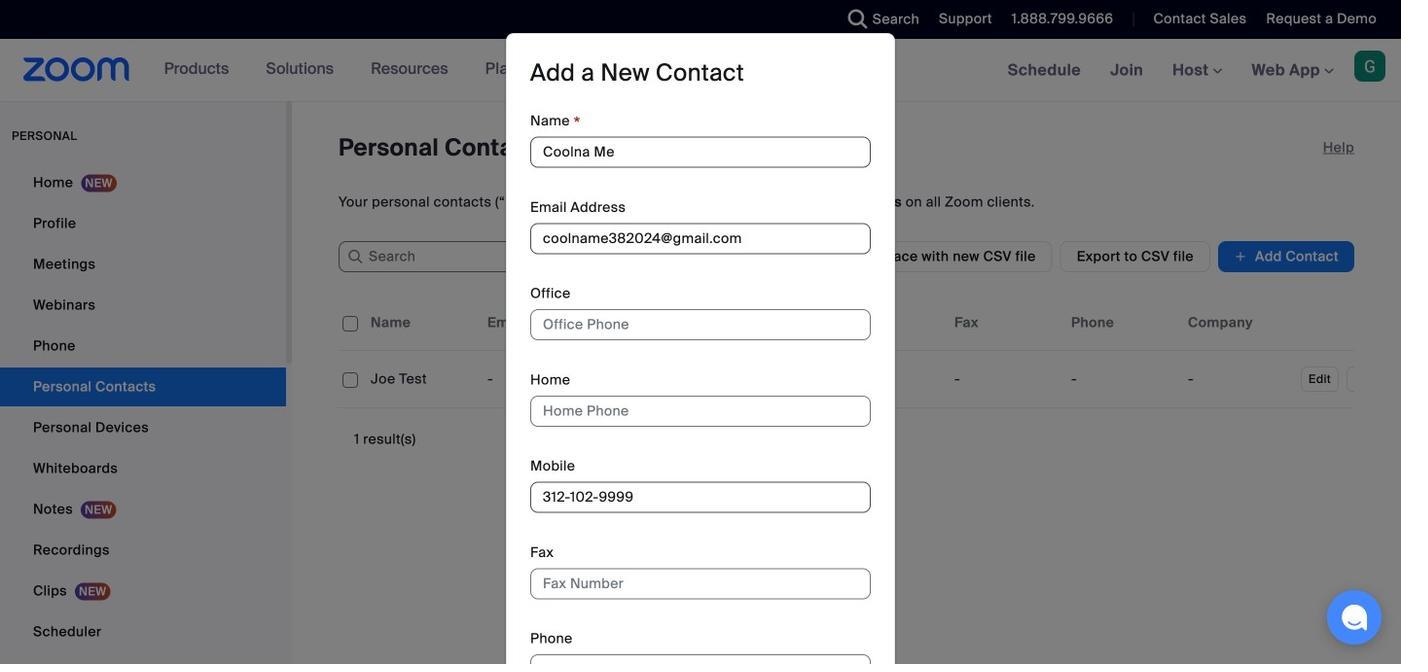 Task type: locate. For each thing, give the bounding box(es) containing it.
Home Phone text field
[[531, 396, 871, 427]]

Email text field
[[531, 223, 871, 254]]

banner
[[0, 39, 1402, 103]]

product information navigation
[[130, 39, 614, 101]]

8 cell from the left
[[1181, 360, 1298, 399]]

Fax Number text field
[[531, 569, 871, 600]]

cell
[[363, 360, 480, 399], [480, 360, 597, 399], [597, 360, 714, 399], [714, 360, 830, 399], [830, 360, 947, 399], [947, 360, 1064, 399], [1064, 360, 1181, 399], [1181, 360, 1298, 399]]

application
[[339, 296, 1402, 409]]

6 cell from the left
[[947, 360, 1064, 399]]

Mobile Phone text field
[[531, 482, 871, 514]]

heading
[[531, 58, 745, 88]]

Search Contacts Input text field
[[339, 241, 631, 273]]

meetings navigation
[[994, 39, 1402, 103]]

First and Last Name text field
[[531, 137, 871, 168]]

2 cell from the left
[[480, 360, 597, 399]]

dialog
[[506, 33, 896, 665]]

4 cell from the left
[[714, 360, 830, 399]]



Task type: describe. For each thing, give the bounding box(es) containing it.
7 cell from the left
[[1064, 360, 1181, 399]]

add image
[[1234, 247, 1248, 267]]

Office Phone text field
[[531, 310, 871, 341]]

open chat image
[[1342, 605, 1369, 632]]

personal menu menu
[[0, 164, 286, 665]]

3 cell from the left
[[597, 360, 714, 399]]

1 cell from the left
[[363, 360, 480, 399]]

5 cell from the left
[[830, 360, 947, 399]]



Task type: vqa. For each thing, say whether or not it's contained in the screenshot.
add icon
yes



